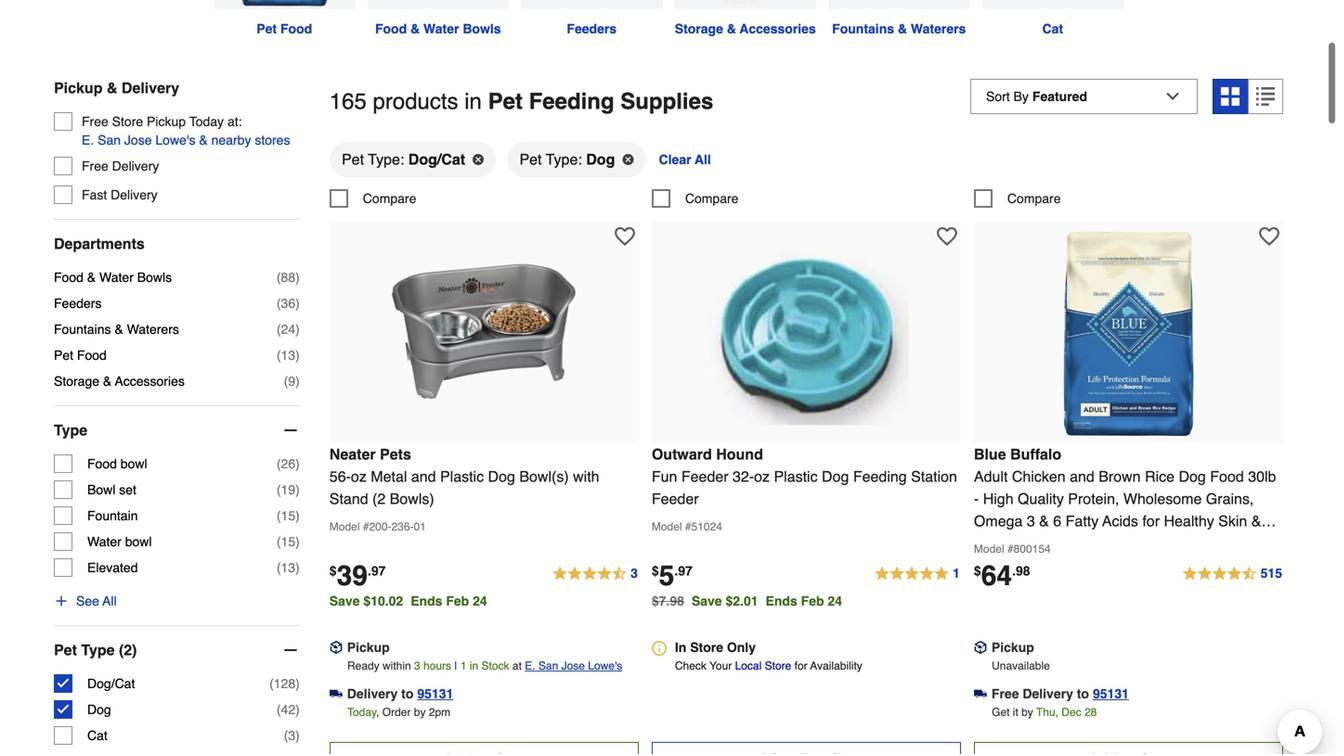 Task type: describe. For each thing, give the bounding box(es) containing it.
95131 button
[[417, 656, 453, 675]]

storage & accessories
[[54, 345, 185, 360]]

(2)
[[119, 613, 137, 631]]

free for free delivery
[[82, 130, 108, 145]]

neater pets 56-oz metal and plastic dog bowl(s) with stand (2 bowls)
[[329, 417, 599, 479]]

$
[[974, 535, 981, 550]]

800154
[[1014, 514, 1051, 527]]

pet food
[[54, 319, 107, 334]]

outward
[[652, 417, 712, 434]]

save inside 5 $7.98 save $2.01
[[692, 565, 722, 580]]

all
[[103, 566, 117, 580]]

truck filled image
[[974, 659, 987, 672]]

acids
[[1102, 484, 1138, 501]]

high
[[983, 462, 1014, 479]]

today for ,
[[347, 678, 377, 691]]

skin
[[1218, 484, 1247, 501]]

delivery to 95131 today , order by 2pm
[[347, 658, 453, 691]]

( 15 ) for water bowl
[[277, 506, 300, 521]]

# inside blue buffalo adult chicken and brown rice dog food 30lb - high quality protein, wholesome grains, omega 3 & 6 fatty acids for healthy skin & coat model # 800154 $ 64 .98
[[1007, 514, 1014, 527]]

$2.01
[[726, 565, 758, 580]]

( for storage & accessories
[[284, 345, 288, 360]]

waterers
[[127, 293, 179, 308]]

(2
[[372, 462, 386, 479]]

minus image for type
[[281, 393, 300, 411]]

dog for bowl(s)
[[488, 440, 515, 457]]

fountain
[[87, 480, 138, 495]]

dog for feeding
[[822, 440, 849, 457]]

0 vertical spatial feeder
[[681, 440, 728, 457]]

( 13 ) for elevated
[[277, 532, 300, 547]]

bowls
[[137, 241, 172, 256]]

( 24 )
[[277, 293, 300, 308]]

coat
[[974, 506, 1005, 524]]

bowl set
[[87, 454, 136, 469]]

$10.02
[[363, 565, 403, 580]]

dec
[[1062, 678, 1081, 691]]

e. san jose lowe's & nearby stores button
[[82, 102, 290, 121]]

0 horizontal spatial 3
[[288, 700, 295, 715]]

( for bowl set
[[277, 454, 281, 469]]

bowl(s)
[[519, 440, 569, 457]]

( for fountains & waterers
[[277, 293, 281, 308]]

15 for fountain
[[281, 480, 295, 495]]

1 vertical spatial feeder
[[652, 462, 699, 479]]

bowl
[[87, 454, 115, 469]]

( 19 )
[[277, 454, 300, 469]]

at:
[[227, 86, 242, 100]]

( 3 )
[[284, 700, 300, 715]]

food down fountains
[[77, 319, 107, 334]]

nearby
[[211, 104, 251, 119]]

5014538305 element
[[329, 161, 416, 179]]

1 vertical spatial water
[[87, 506, 121, 521]]

model for fun feeder 32-oz plastic dog feeding station feeder
[[652, 492, 682, 505]]

type inside 'button'
[[54, 393, 87, 410]]

( for dog
[[277, 674, 281, 689]]

5014515307 element
[[652, 161, 739, 179]]

cat
[[87, 700, 108, 715]]

oz inside neater pets 56-oz metal and plastic dog bowl(s) with stand (2 bowls)
[[351, 440, 367, 457]]

fun
[[652, 440, 677, 457]]

( 13 ) for pet food
[[277, 319, 300, 334]]

1 vertical spatial type
[[81, 613, 115, 631]]

water bowl
[[87, 506, 152, 521]]

) for feeders
[[295, 267, 300, 282]]

39
[[337, 531, 368, 564]]

see
[[76, 566, 99, 580]]

see all button
[[54, 564, 117, 582]]

5 $7.98 save $2.01
[[652, 531, 758, 580]]

local
[[735, 631, 762, 644]]

128 )
[[274, 648, 300, 663]]

# for feeder
[[685, 492, 691, 505]]

free delivery
[[82, 130, 159, 145]]

56-
[[329, 440, 351, 457]]

6
[[1053, 484, 1061, 501]]

delivery for free delivery to
[[1023, 658, 1073, 673]]

236-
[[391, 492, 414, 505]]

actual price $64.98 element
[[974, 531, 1030, 564]]

( for cat
[[284, 700, 288, 715]]

stores
[[255, 104, 290, 119]]

free store pickup today at:
[[82, 86, 242, 100]]

check your local store
[[675, 631, 791, 644]]

quality
[[1018, 462, 1064, 479]]

grains,
[[1206, 462, 1254, 479]]

feeding
[[853, 440, 907, 457]]

& right skin
[[1251, 484, 1261, 501]]

metal
[[371, 440, 407, 457]]

) for cat
[[295, 700, 300, 715]]

compare for "5014538305" element
[[363, 162, 416, 177]]

2 by from the left
[[1021, 678, 1033, 691]]

) for fountain
[[295, 480, 300, 495]]

chicken
[[1012, 440, 1066, 457]]

neater pets 56-oz metal and plastic dog bowl(s) with stand (2 bowls) image
[[382, 203, 586, 408]]

model # 51024
[[652, 492, 722, 505]]

protein,
[[1068, 462, 1119, 479]]

was price $7.98 element
[[652, 561, 692, 580]]

lowe's
[[155, 104, 195, 119]]

to inside delivery to 95131 today , order by 2pm
[[401, 658, 414, 673]]

26
[[281, 428, 295, 443]]

food & water bowls link
[[54, 240, 300, 258]]

2pm
[[429, 678, 450, 691]]

15 for water bowl
[[281, 506, 295, 521]]

food inside blue buffalo adult chicken and brown rice dog food 30lb - high quality protein, wholesome grains, omega 3 & 6 fatty acids for healthy skin & coat model # 800154 $ 64 .98
[[1210, 440, 1244, 457]]

get it by thu, dec 28
[[992, 678, 1097, 691]]

outward hound fun feeder 32-oz plastic dog feeding station feeder image
[[704, 203, 908, 408]]

dog up cat on the left
[[87, 674, 111, 689]]

0 vertical spatial water
[[99, 241, 134, 256]]

save inside 39 save $10.02
[[329, 565, 360, 580]]

for
[[1142, 484, 1160, 501]]

bowl for water bowl
[[125, 506, 152, 521]]

with
[[573, 440, 599, 457]]

compare for 5014515307 element
[[685, 162, 739, 177]]

rice
[[1145, 440, 1175, 457]]

24
[[281, 293, 295, 308]]

and inside blue buffalo adult chicken and brown rice dog food 30lb - high quality protein, wholesome grains, omega 3 & 6 fatty acids for healthy skin & coat model # 800154 $ 64 .98
[[1070, 440, 1095, 457]]

model # 200-236-01
[[329, 492, 426, 505]]

plastic for and
[[440, 440, 484, 457]]

) for water bowl
[[295, 506, 300, 521]]

( 42 )
[[277, 674, 300, 689]]

elevated
[[87, 532, 138, 547]]

36
[[281, 267, 295, 282]]

food & water bowls
[[54, 241, 172, 256]]

order
[[382, 678, 411, 691]]

# for stand
[[363, 492, 369, 505]]

) for storage & accessories
[[295, 345, 300, 360]]

42
[[281, 674, 295, 689]]

delivery inside delivery to 95131 today , order by 2pm
[[347, 658, 398, 673]]

check
[[675, 631, 706, 644]]

pet for pet type (2)
[[54, 613, 77, 631]]

& left 6
[[1039, 484, 1049, 501]]

it
[[1013, 678, 1018, 691]]

see all
[[76, 566, 117, 580]]

by inside delivery to 95131 today , order by 2pm
[[414, 678, 426, 691]]

san
[[98, 104, 121, 119]]

station
[[911, 440, 957, 457]]

& left the 'waterers' on the top left of the page
[[115, 293, 123, 308]]



Task type: locate. For each thing, give the bounding box(es) containing it.
delivery for free delivery
[[112, 130, 159, 145]]

1 horizontal spatial #
[[685, 492, 691, 505]]

jose
[[124, 104, 152, 119]]

bowl up "set"
[[121, 428, 147, 443]]

1 13 from the top
[[281, 319, 295, 334]]

free
[[82, 86, 108, 100], [82, 130, 108, 145], [992, 658, 1019, 673]]

( 13 ) down 24
[[277, 319, 300, 334]]

1 minus image from the top
[[281, 393, 300, 411]]

e. san jose lowe's & nearby stores
[[82, 104, 290, 119]]

$7.98
[[652, 565, 684, 580]]

01
[[414, 492, 426, 505]]

& right storage
[[103, 345, 112, 360]]

8 ) from the top
[[295, 506, 300, 521]]

save left $2.01
[[692, 565, 722, 580]]

1 vertical spatial 13
[[281, 532, 295, 547]]

( 13 ) left 39 on the left of page
[[277, 532, 300, 547]]

.98
[[1012, 535, 1030, 550]]

water down departments at the left top of the page
[[99, 241, 134, 256]]

( for fountain
[[277, 480, 281, 495]]

( 15 )
[[277, 480, 300, 495], [277, 506, 300, 521]]

) for fountains & waterers
[[295, 293, 300, 308]]

0 vertical spatial free
[[82, 86, 108, 100]]

10 ) from the top
[[295, 648, 300, 663]]

today inside delivery to 95131 today , order by 2pm
[[347, 678, 377, 691]]

get
[[992, 678, 1010, 691]]

and up bowls) at left
[[411, 440, 436, 457]]

storage
[[54, 345, 99, 360]]

today up e. san jose lowe's & nearby stores button
[[189, 86, 224, 100]]

outward hound fun feeder 32-oz plastic dog feeding station feeder
[[652, 417, 957, 479]]

) up '( 3 )'
[[295, 674, 300, 689]]

1 horizontal spatial to
[[1077, 658, 1089, 673]]

food up grains,
[[1210, 440, 1244, 457]]

model for 56-oz metal and plastic dog bowl(s) with stand (2 bowls)
[[329, 492, 360, 505]]

2 ) from the top
[[295, 293, 300, 308]]

plastic inside outward hound fun feeder 32-oz plastic dog feeding station feeder
[[774, 440, 818, 457]]

0 vertical spatial 3
[[1027, 484, 1035, 501]]

13
[[281, 319, 295, 334], [281, 532, 295, 547]]

0 horizontal spatial #
[[363, 492, 369, 505]]

dog left bowl(s)
[[488, 440, 515, 457]]

brown
[[1099, 440, 1141, 457]]

minus image
[[281, 393, 300, 411], [281, 613, 300, 631]]

1 compare from the left
[[363, 162, 416, 177]]

ready
[[347, 631, 379, 644]]

today for at:
[[189, 86, 224, 100]]

today left order
[[347, 678, 377, 691]]

1 vertical spatial 15
[[281, 506, 295, 521]]

0 vertical spatial 15
[[281, 480, 295, 495]]

pet type (2)
[[54, 613, 137, 631]]

1 vertical spatial store
[[765, 631, 791, 644]]

2 ( 13 ) from the top
[[277, 532, 300, 547]]

2 save from the left
[[692, 565, 722, 580]]

model left 51024
[[652, 492, 682, 505]]

) up 24
[[295, 267, 300, 282]]

to up order
[[401, 658, 414, 673]]

) down ( 19 )
[[295, 480, 300, 495]]

feeder
[[681, 440, 728, 457], [652, 462, 699, 479]]

and up protein, on the bottom right of the page
[[1070, 440, 1095, 457]]

e.
[[82, 104, 94, 119]]

) up ( 42 )
[[295, 648, 300, 663]]

1 vertical spatial free
[[82, 130, 108, 145]]

pet down "plus" icon
[[54, 613, 77, 631]]

) left 39 on the left of page
[[295, 532, 300, 547]]

3 inside blue buffalo adult chicken and brown rice dog food 30lb - high quality protein, wholesome grains, omega 3 & 6 fatty acids for healthy skin & coat model # 800154 $ 64 .98
[[1027, 484, 1035, 501]]

water up elevated at the bottom of page
[[87, 506, 121, 521]]

# right coat
[[1007, 514, 1014, 527]]

oz inside outward hound fun feeder 32-oz plastic dog feeding station feeder
[[754, 440, 770, 457]]

1 horizontal spatial save
[[692, 565, 722, 580]]

bowls)
[[390, 462, 434, 479]]

0 horizontal spatial plastic
[[440, 440, 484, 457]]

store up jose
[[112, 86, 143, 100]]

departments
[[54, 207, 145, 224]]

0 horizontal spatial compare
[[363, 162, 416, 177]]

2 pet from the top
[[54, 613, 77, 631]]

grid view image
[[1221, 59, 1240, 77]]

3 down quality
[[1027, 484, 1035, 501]]

0 horizontal spatial store
[[112, 86, 143, 100]]

1 horizontal spatial oz
[[754, 440, 770, 457]]

2 horizontal spatial #
[[1007, 514, 1014, 527]]

food up the "bowl"
[[87, 428, 117, 443]]

delivery down free delivery
[[111, 159, 158, 174]]

13 for elevated
[[281, 532, 295, 547]]

2 minus image from the top
[[281, 613, 300, 631]]

food up feeders
[[54, 241, 83, 256]]

free up get
[[992, 658, 1019, 673]]

0 vertical spatial store
[[112, 86, 143, 100]]

plus image
[[54, 566, 69, 580]]

bowl
[[121, 428, 147, 443], [125, 506, 152, 521]]

0 horizontal spatial by
[[414, 678, 426, 691]]

0 vertical spatial pet
[[54, 319, 73, 334]]

pet up storage
[[54, 319, 73, 334]]

0 horizontal spatial oz
[[351, 440, 367, 457]]

oz
[[351, 440, 367, 457], [754, 440, 770, 457]]

6 ) from the top
[[295, 454, 300, 469]]

accessories
[[115, 345, 185, 360]]

1 horizontal spatial plastic
[[774, 440, 818, 457]]

1 plastic from the left
[[440, 440, 484, 457]]

1 and from the left
[[411, 440, 436, 457]]

model up $
[[974, 514, 1004, 527]]

15 down '19'
[[281, 506, 295, 521]]

plastic right the 32-
[[774, 440, 818, 457]]

1 horizontal spatial store
[[765, 631, 791, 644]]

minus image up 26 )
[[281, 393, 300, 411]]

model inside blue buffalo adult chicken and brown rice dog food 30lb - high quality protein, wholesome grains, omega 3 & 6 fatty acids for healthy skin & coat model # 800154 $ 64 .98
[[974, 514, 1004, 527]]

1 to from the left
[[401, 658, 414, 673]]

list box
[[329, 112, 1283, 161]]

buffalo
[[1010, 417, 1061, 434]]

your
[[709, 631, 732, 644]]

1 by from the left
[[414, 678, 426, 691]]

0 vertical spatial today
[[189, 86, 224, 100]]

water
[[99, 241, 134, 256], [87, 506, 121, 521]]

( 15 ) for fountain
[[277, 480, 300, 495]]

) for pet food
[[295, 319, 300, 334]]

compare inside "5014538305" element
[[363, 162, 416, 177]]

( 9 )
[[284, 345, 300, 360]]

feeder down the outward
[[681, 440, 728, 457]]

to
[[401, 658, 414, 673], [1077, 658, 1089, 673]]

by right it
[[1021, 678, 1033, 691]]

plastic right metal
[[440, 440, 484, 457]]

bowl for food bowl
[[121, 428, 147, 443]]

13 for pet food
[[281, 319, 295, 334]]

1 vertical spatial minus image
[[281, 613, 300, 631]]

fatty
[[1066, 484, 1099, 501]]

( for elevated
[[277, 532, 281, 547]]

1 vertical spatial ( 15 )
[[277, 506, 300, 521]]

free up e.
[[82, 86, 108, 100]]

) up ( 9 )
[[295, 319, 300, 334]]

1 ( 15 ) from the top
[[277, 480, 300, 495]]

# down stand
[[363, 492, 369, 505]]

wholesome
[[1123, 462, 1202, 479]]

departments element
[[54, 206, 300, 225]]

1 save from the left
[[329, 565, 360, 580]]

set
[[119, 454, 136, 469]]

by
[[414, 678, 426, 691], [1021, 678, 1033, 691]]

12 ) from the top
[[295, 700, 300, 715]]

delivery up 'thu,'
[[1023, 658, 1073, 673]]

delivery down jose
[[112, 130, 159, 145]]

3
[[1027, 484, 1035, 501], [288, 700, 295, 715]]

3 down ( 42 )
[[288, 700, 295, 715]]

plastic for oz
[[774, 440, 818, 457]]

1 vertical spatial ( 13 )
[[277, 532, 300, 547]]

7 ) from the top
[[295, 480, 300, 495]]

adult
[[974, 440, 1008, 457]]

11 ) from the top
[[295, 674, 300, 689]]

dog inside blue buffalo adult chicken and brown rice dog food 30lb - high quality protein, wholesome grains, omega 3 & 6 fatty acids for healthy skin & coat model # 800154 $ 64 .98
[[1179, 440, 1206, 457]]

( 13 )
[[277, 319, 300, 334], [277, 532, 300, 547]]

0 vertical spatial minus image
[[281, 393, 300, 411]]

pet for pet food
[[54, 319, 73, 334]]

1 ( 13 ) from the top
[[277, 319, 300, 334]]

type down storage
[[54, 393, 87, 410]]

0 vertical spatial ( 13 )
[[277, 319, 300, 334]]

pickup
[[147, 86, 186, 100]]

2 compare from the left
[[685, 162, 739, 177]]

type
[[54, 393, 87, 410], [81, 613, 115, 631]]

) down 26 )
[[295, 454, 300, 469]]

2 plastic from the left
[[774, 440, 818, 457]]

dog inside neater pets 56-oz metal and plastic dog bowl(s) with stand (2 bowls)
[[488, 440, 515, 457]]

dog for food
[[1179, 440, 1206, 457]]

28
[[1084, 678, 1097, 691]]

#
[[363, 492, 369, 505], [685, 492, 691, 505], [1007, 514, 1014, 527]]

) down ( 36 )
[[295, 293, 300, 308]]

compare inside 5014515307 element
[[685, 162, 739, 177]]

( 15 ) down ( 19 )
[[277, 480, 300, 495]]

oz down neater
[[351, 440, 367, 457]]

dog inside outward hound fun feeder 32-oz plastic dog feeding station feeder
[[822, 440, 849, 457]]

) for bowl set
[[295, 454, 300, 469]]

32-
[[733, 440, 754, 457]]

by left 2pm at the left bottom of the page
[[414, 678, 426, 691]]

store right local
[[765, 631, 791, 644]]

feeders
[[54, 267, 102, 282]]

0 vertical spatial ( 15 )
[[277, 480, 300, 495]]

2 oz from the left
[[754, 440, 770, 457]]

200-
[[369, 492, 391, 505]]

minus image up 128 )
[[281, 613, 300, 631]]

food bowl
[[87, 428, 147, 443]]

save down 39 on the left of page
[[329, 565, 360, 580]]

model down stand
[[329, 492, 360, 505]]

2 13 from the top
[[281, 532, 295, 547]]

1 horizontal spatial model
[[652, 492, 682, 505]]

2 to from the left
[[1077, 658, 1089, 673]]

1 oz from the left
[[351, 440, 367, 457]]

13 down 24
[[281, 319, 295, 334]]

( for pet food
[[277, 319, 281, 334]]

26 )
[[281, 428, 300, 443]]

30lb
[[1248, 440, 1276, 457]]

oz down hound
[[754, 440, 770, 457]]

fountains & waterers
[[54, 293, 179, 308]]

plastic inside neater pets 56-oz metal and plastic dog bowl(s) with stand (2 bowls)
[[440, 440, 484, 457]]

feeder down fun
[[652, 462, 699, 479]]

1 horizontal spatial and
[[1070, 440, 1095, 457]]

& inside button
[[199, 104, 208, 119]]

model
[[329, 492, 360, 505], [652, 492, 682, 505], [974, 514, 1004, 527]]

1 15 from the top
[[281, 480, 295, 495]]

1 horizontal spatial compare
[[685, 162, 739, 177]]

blue buffalo adult chicken and brown rice dog food 30lb - high quality protein, wholesome grains, omega 3 & 6 fatty acids for healthy skin & coat model # 800154 $ 64 .98
[[974, 417, 1276, 564]]

0 horizontal spatial save
[[329, 565, 360, 580]]

( 15 ) down '19'
[[277, 506, 300, 521]]

1 ) from the top
[[295, 267, 300, 282]]

hound
[[716, 417, 763, 434]]

free for free store pickup today at:
[[82, 86, 108, 100]]

1 vertical spatial 3
[[288, 700, 295, 715]]

dog right rice at right
[[1179, 440, 1206, 457]]

stand
[[329, 462, 368, 479]]

39 save $10.02
[[329, 531, 403, 580]]

ready within
[[347, 631, 414, 644]]

dog/cat
[[87, 648, 135, 663]]

0 vertical spatial bowl
[[121, 428, 147, 443]]

95131
[[417, 658, 453, 673]]

) down ( 24 )
[[295, 345, 300, 360]]

healthy
[[1164, 484, 1214, 501]]

) up '19'
[[295, 428, 300, 443]]

3 ) from the top
[[295, 319, 300, 334]]

2 vertical spatial free
[[992, 658, 1019, 673]]

type left "(2)"
[[81, 613, 115, 631]]

bowl up elevated at the bottom of page
[[125, 506, 152, 521]]

neater
[[329, 417, 376, 434]]

1 vertical spatial today
[[347, 678, 377, 691]]

15 down ( 19 )
[[281, 480, 295, 495]]

13 left 39 on the left of page
[[281, 532, 295, 547]]

9 ) from the top
[[295, 532, 300, 547]]

0 horizontal spatial to
[[401, 658, 414, 673]]

& up feeders
[[87, 241, 96, 256]]

0 vertical spatial 13
[[281, 319, 295, 334]]

2 ( 15 ) from the top
[[277, 506, 300, 521]]

thu,
[[1036, 678, 1058, 691]]

and inside neater pets 56-oz metal and plastic dog bowl(s) with stand (2 bowls)
[[411, 440, 436, 457]]

-
[[974, 462, 979, 479]]

free for free delivery to
[[992, 658, 1019, 673]]

0 horizontal spatial model
[[329, 492, 360, 505]]

) for elevated
[[295, 532, 300, 547]]

# up 5 $7.98 save $2.01
[[685, 492, 691, 505]]

1 horizontal spatial 3
[[1027, 484, 1035, 501]]

5
[[659, 531, 674, 564]]

1 horizontal spatial by
[[1021, 678, 1033, 691]]

type button
[[54, 378, 300, 426]]

fast
[[82, 159, 107, 174]]

unavailable
[[992, 631, 1050, 644]]

5 ) from the top
[[295, 428, 300, 443]]

0 vertical spatial type
[[54, 393, 87, 410]]

blue buffalo  adult chicken and brown rice dog food 30lb - high quality protein, wholesome grains, omega 3 & 6 fatty acids for healthy skin & coat image
[[1026, 203, 1231, 408]]

local store link
[[735, 631, 791, 644]]

&
[[199, 104, 208, 119], [87, 241, 96, 256], [115, 293, 123, 308], [103, 345, 112, 360], [1039, 484, 1049, 501], [1251, 484, 1261, 501]]

2 and from the left
[[1070, 440, 1095, 457]]

delivery for fast delivery
[[111, 159, 158, 174]]

0 horizontal spatial today
[[189, 86, 224, 100]]

2 horizontal spatial model
[[974, 514, 1004, 527]]

1 vertical spatial pet
[[54, 613, 77, 631]]

fountains
[[54, 293, 111, 308]]

minus image for pet type
[[281, 613, 300, 631]]

(
[[277, 267, 281, 282], [277, 293, 281, 308], [277, 319, 281, 334], [284, 345, 288, 360], [277, 454, 281, 469], [277, 480, 281, 495], [277, 506, 281, 521], [277, 532, 281, 547], [277, 674, 281, 689], [284, 700, 288, 715]]

& left nearby
[[199, 104, 208, 119]]

delivery up , on the left bottom
[[347, 658, 398, 673]]

1 vertical spatial bowl
[[125, 506, 152, 521]]

4 ) from the top
[[295, 345, 300, 360]]

( for feeders
[[277, 267, 281, 282]]

) down '19'
[[295, 506, 300, 521]]

64
[[981, 531, 1012, 564]]

1 horizontal spatial today
[[347, 678, 377, 691]]

1 pet from the top
[[54, 319, 73, 334]]

) down ( 42 )
[[295, 700, 300, 715]]

compare
[[363, 162, 416, 177], [685, 162, 739, 177]]

free down e.
[[82, 130, 108, 145]]

128
[[274, 648, 295, 663]]

dog left the feeding
[[822, 440, 849, 457]]

0 horizontal spatial and
[[411, 440, 436, 457]]

( for water bowl
[[277, 506, 281, 521]]

to up 28
[[1077, 658, 1089, 673]]

) for dog
[[295, 674, 300, 689]]

minus image inside type 'button'
[[281, 393, 300, 411]]

2 15 from the top
[[281, 506, 295, 521]]



Task type: vqa. For each thing, say whether or not it's contained in the screenshot.
2
no



